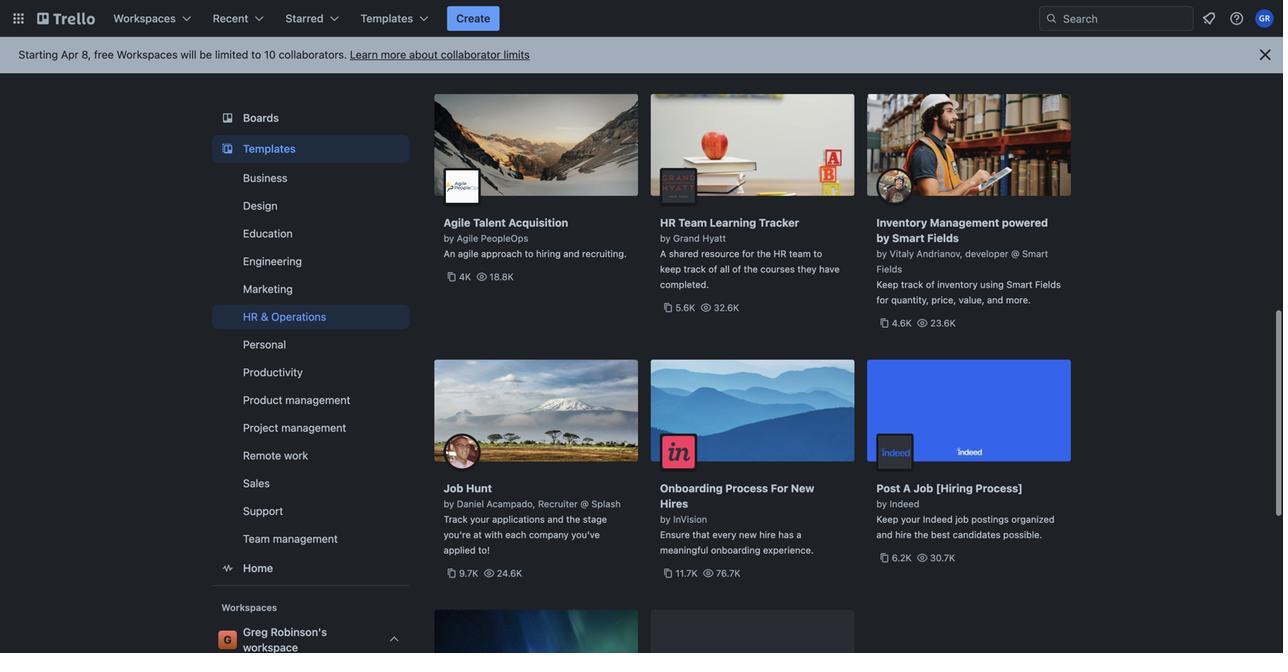Task type: locate. For each thing, give the bounding box(es) containing it.
1 horizontal spatial track
[[902, 279, 924, 290]]

by left vitaly
[[877, 249, 887, 259]]

8,
[[82, 48, 91, 61]]

management
[[286, 394, 351, 407], [281, 422, 346, 435], [273, 533, 338, 546]]

to inside hr team learning tracker by grand hyatt a shared resource for the hr team to keep track of all of the courses they have completed.
[[814, 249, 823, 259]]

0 horizontal spatial job
[[444, 482, 464, 495]]

a inside post a job [hiring process] by indeed keep your indeed job postings organized and hire the best candidates possible.
[[904, 482, 911, 495]]

10
[[264, 48, 276, 61]]

hr up the grand
[[660, 217, 676, 229]]

of
[[709, 264, 718, 275], [733, 264, 742, 275], [926, 279, 935, 290]]

&
[[261, 311, 269, 323]]

indeed down post
[[890, 499, 920, 510]]

0 vertical spatial templates
[[361, 12, 413, 25]]

job up daniel
[[444, 482, 464, 495]]

0 vertical spatial team
[[679, 217, 707, 229]]

keep down post
[[877, 515, 899, 525]]

g
[[224, 634, 232, 647]]

for
[[771, 482, 789, 495]]

0 vertical spatial workspaces
[[113, 12, 176, 25]]

operations
[[271, 311, 326, 323]]

engineering link
[[212, 249, 410, 274]]

templates up 'business'
[[243, 142, 296, 155]]

1 vertical spatial keep
[[877, 515, 899, 525]]

keep up 'quantity,'
[[877, 279, 899, 290]]

recent button
[[204, 6, 273, 31]]

and inside inventory management powered by smart fields by vitaly andrianov, developer @ smart fields keep track of inventory using smart fields for quantity, price, value, and more.
[[988, 295, 1004, 306]]

education link
[[212, 222, 410, 246]]

Search field
[[1058, 7, 1193, 30]]

templates inside popup button
[[361, 12, 413, 25]]

1 horizontal spatial for
[[877, 295, 889, 306]]

new
[[739, 530, 757, 541]]

0 horizontal spatial @
[[581, 499, 589, 510]]

2 horizontal spatial to
[[814, 249, 823, 259]]

24.6k
[[497, 569, 523, 579]]

your up 6.2k
[[902, 515, 921, 525]]

inventory
[[938, 279, 978, 290]]

for right resource
[[743, 249, 755, 259]]

to left the hiring
[[525, 249, 534, 259]]

0 vertical spatial agile
[[444, 217, 471, 229]]

hire left the has at the right bottom
[[760, 530, 776, 541]]

fields down vitaly
[[877, 264, 903, 275]]

hr left &
[[243, 311, 258, 323]]

by down hires
[[660, 515, 671, 525]]

1 vertical spatial @
[[581, 499, 589, 510]]

management for project management
[[281, 422, 346, 435]]

1 horizontal spatial your
[[902, 515, 921, 525]]

board image
[[218, 109, 237, 127]]

sales
[[243, 477, 270, 490]]

2 vertical spatial hr
[[243, 311, 258, 323]]

of left all
[[709, 264, 718, 275]]

0 vertical spatial a
[[660, 249, 667, 259]]

starred button
[[276, 6, 348, 31]]

hire inside post a job [hiring process] by indeed keep your indeed job postings organized and hire the best candidates possible.
[[896, 530, 912, 541]]

create
[[457, 12, 491, 25]]

shared
[[669, 249, 699, 259]]

0 horizontal spatial hr
[[243, 311, 258, 323]]

splash
[[592, 499, 621, 510]]

personal
[[243, 339, 286, 351]]

and
[[564, 249, 580, 259], [988, 295, 1004, 306], [548, 515, 564, 525], [877, 530, 893, 541]]

2 horizontal spatial hr
[[774, 249, 787, 259]]

with
[[485, 530, 503, 541]]

0 vertical spatial track
[[684, 264, 706, 275]]

1 vertical spatial fields
[[877, 264, 903, 275]]

1 horizontal spatial fields
[[928, 232, 959, 245]]

1 vertical spatial templates
[[243, 142, 296, 155]]

support link
[[212, 499, 410, 524]]

1 vertical spatial for
[[877, 295, 889, 306]]

hr & operations
[[243, 311, 326, 323]]

daniel acampado, recruiter @ splash image
[[444, 434, 481, 471]]

the inside job hunt by daniel acampado, recruiter @ splash track your applications and the stage you're at with each company you've applied to!
[[567, 515, 581, 525]]

6.2k
[[892, 553, 912, 564]]

of up price,
[[926, 279, 935, 290]]

@ inside inventory management powered by smart fields by vitaly andrianov, developer @ smart fields keep track of inventory using smart fields for quantity, price, value, and more.
[[1012, 249, 1020, 259]]

1 vertical spatial hr
[[774, 249, 787, 259]]

1 vertical spatial indeed
[[923, 515, 953, 525]]

hr
[[660, 217, 676, 229], [774, 249, 787, 259], [243, 311, 258, 323]]

acampado,
[[487, 499, 536, 510]]

and right the hiring
[[564, 249, 580, 259]]

1 vertical spatial a
[[904, 482, 911, 495]]

and inside post a job [hiring process] by indeed keep your indeed job postings organized and hire the best candidates possible.
[[877, 530, 893, 541]]

track up 'quantity,'
[[902, 279, 924, 290]]

your
[[471, 515, 490, 525], [902, 515, 921, 525]]

by up an
[[444, 233, 454, 244]]

1 horizontal spatial indeed
[[923, 515, 953, 525]]

fields
[[928, 232, 959, 245], [877, 264, 903, 275], [1036, 279, 1061, 290]]

1 keep from the top
[[877, 279, 899, 290]]

management
[[930, 217, 1000, 229]]

team up the grand
[[679, 217, 707, 229]]

and down "recruiter"
[[548, 515, 564, 525]]

has
[[779, 530, 794, 541]]

agile peopleops image
[[444, 168, 481, 205]]

agile up the agile
[[457, 233, 479, 244]]

business link
[[212, 166, 410, 191]]

1 horizontal spatial templates
[[361, 12, 413, 25]]

by down inventory
[[877, 232, 890, 245]]

inventory
[[877, 217, 928, 229]]

1 horizontal spatial of
[[733, 264, 742, 275]]

you've
[[572, 530, 600, 541]]

0 vertical spatial smart
[[893, 232, 925, 245]]

1 horizontal spatial hire
[[896, 530, 912, 541]]

work
[[284, 450, 308, 462]]

to!
[[479, 545, 490, 556]]

templates up more
[[361, 12, 413, 25]]

and inside agile talent acquisition by agile peopleops an agile approach to hiring and recruiting.
[[564, 249, 580, 259]]

for left 'quantity,'
[[877, 295, 889, 306]]

product management
[[243, 394, 351, 407]]

primary element
[[0, 0, 1284, 37]]

meaningful
[[660, 545, 709, 556]]

limited
[[215, 48, 248, 61]]

0 horizontal spatial for
[[743, 249, 755, 259]]

job inside job hunt by daniel acampado, recruiter @ splash track your applications and the stage you're at with each company you've applied to!
[[444, 482, 464, 495]]

1 horizontal spatial team
[[679, 217, 707, 229]]

2 horizontal spatial of
[[926, 279, 935, 290]]

0 horizontal spatial your
[[471, 515, 490, 525]]

management for team management
[[273, 533, 338, 546]]

workspaces down "workspaces" popup button
[[117, 48, 178, 61]]

2 vertical spatial management
[[273, 533, 338, 546]]

template board image
[[218, 140, 237, 158]]

1 vertical spatial team
[[243, 533, 270, 546]]

by left the grand
[[660, 233, 671, 244]]

0 horizontal spatial fields
[[877, 264, 903, 275]]

management down support link
[[273, 533, 338, 546]]

smart down inventory
[[893, 232, 925, 245]]

to inside agile talent acquisition by agile peopleops an agile approach to hiring and recruiting.
[[525, 249, 534, 259]]

job left [hiring
[[914, 482, 934, 495]]

greg robinson's workspace
[[243, 626, 327, 654]]

home image
[[218, 560, 237, 578]]

be
[[200, 48, 212, 61]]

track up completed.
[[684, 264, 706, 275]]

0 vertical spatial for
[[743, 249, 755, 259]]

@ up "stage"
[[581, 499, 589, 510]]

design
[[243, 200, 278, 212]]

the up you've
[[567, 515, 581, 525]]

organized
[[1012, 515, 1055, 525]]

track inside inventory management powered by smart fields by vitaly andrianov, developer @ smart fields keep track of inventory using smart fields for quantity, price, value, and more.
[[902, 279, 924, 290]]

0 horizontal spatial templates
[[243, 142, 296, 155]]

workspaces up free
[[113, 12, 176, 25]]

team down support
[[243, 533, 270, 546]]

by up the track
[[444, 499, 454, 510]]

1 your from the left
[[471, 515, 490, 525]]

hr for hr team learning tracker by grand hyatt a shared resource for the hr team to keep track of all of the courses they have completed.
[[660, 217, 676, 229]]

and down using
[[988, 295, 1004, 306]]

0 horizontal spatial a
[[660, 249, 667, 259]]

0 horizontal spatial hire
[[760, 530, 776, 541]]

management down product management link on the left bottom of page
[[281, 422, 346, 435]]

the
[[757, 249, 771, 259], [744, 264, 758, 275], [567, 515, 581, 525], [915, 530, 929, 541]]

hiring
[[536, 249, 561, 259]]

apr
[[61, 48, 79, 61]]

courses
[[761, 264, 795, 275]]

a right post
[[904, 482, 911, 495]]

greg robinson (gregrobinson96) image
[[1256, 9, 1275, 28]]

by inside agile talent acquisition by agile peopleops an agile approach to hiring and recruiting.
[[444, 233, 454, 244]]

hire inside onboarding process for new hires by invision ensure that every new hire has a meaningful onboarding experience.
[[760, 530, 776, 541]]

0 horizontal spatial team
[[243, 533, 270, 546]]

2 job from the left
[[914, 482, 934, 495]]

1 vertical spatial management
[[281, 422, 346, 435]]

1 horizontal spatial job
[[914, 482, 934, 495]]

and up 6.2k
[[877, 530, 893, 541]]

0 vertical spatial management
[[286, 394, 351, 407]]

0 horizontal spatial indeed
[[890, 499, 920, 510]]

1 hire from the left
[[760, 530, 776, 541]]

hire up 6.2k
[[896, 530, 912, 541]]

1 job from the left
[[444, 482, 464, 495]]

2 hire from the left
[[896, 530, 912, 541]]

0 vertical spatial hr
[[660, 217, 676, 229]]

your up at
[[471, 515, 490, 525]]

workspaces up greg
[[222, 603, 277, 614]]

23.6k
[[931, 318, 956, 329]]

1 horizontal spatial hr
[[660, 217, 676, 229]]

a up keep
[[660, 249, 667, 259]]

home
[[243, 562, 273, 575]]

5.6k
[[676, 303, 696, 313]]

smart down powered
[[1023, 249, 1049, 259]]

by down post
[[877, 499, 887, 510]]

of inside inventory management powered by smart fields by vitaly andrianov, developer @ smart fields keep track of inventory using smart fields for quantity, price, value, and more.
[[926, 279, 935, 290]]

acquisition
[[509, 217, 569, 229]]

smart up more.
[[1007, 279, 1033, 290]]

back to home image
[[37, 6, 95, 31]]

of right all
[[733, 264, 742, 275]]

recent
[[213, 12, 249, 25]]

the left "best"
[[915, 530, 929, 541]]

1 horizontal spatial a
[[904, 482, 911, 495]]

fields up andrianov,
[[928, 232, 959, 245]]

greg
[[243, 626, 268, 639]]

by
[[877, 232, 890, 245], [444, 233, 454, 244], [660, 233, 671, 244], [877, 249, 887, 259], [444, 499, 454, 510], [877, 499, 887, 510], [660, 515, 671, 525]]

@ right 'developer' at the right top
[[1012, 249, 1020, 259]]

that
[[693, 530, 710, 541]]

onboarding process for new hires by invision ensure that every new hire has a meaningful onboarding experience.
[[660, 482, 815, 556]]

remote work link
[[212, 444, 410, 469]]

remote work
[[243, 450, 308, 462]]

2 vertical spatial fields
[[1036, 279, 1061, 290]]

1 horizontal spatial to
[[525, 249, 534, 259]]

fields right using
[[1036, 279, 1061, 290]]

to right team
[[814, 249, 823, 259]]

by inside hr team learning tracker by grand hyatt a shared resource for the hr team to keep track of all of the courses they have completed.
[[660, 233, 671, 244]]

engineering
[[243, 255, 302, 268]]

agile up an
[[444, 217, 471, 229]]

indeed up "best"
[[923, 515, 953, 525]]

0 vertical spatial @
[[1012, 249, 1020, 259]]

agile talent acquisition by agile peopleops an agile approach to hiring and recruiting.
[[444, 217, 627, 259]]

team management
[[243, 533, 338, 546]]

management down productivity link
[[286, 394, 351, 407]]

1 vertical spatial track
[[902, 279, 924, 290]]

to left '10'
[[251, 48, 261, 61]]

create button
[[447, 6, 500, 31]]

hr up courses
[[774, 249, 787, 259]]

templates link
[[212, 135, 410, 163]]

0 vertical spatial keep
[[877, 279, 899, 290]]

learn
[[350, 48, 378, 61]]

for inside hr team learning tracker by grand hyatt a shared resource for the hr team to keep track of all of the courses they have completed.
[[743, 249, 755, 259]]

tracker
[[759, 217, 800, 229]]

track
[[684, 264, 706, 275], [902, 279, 924, 290]]

0 vertical spatial indeed
[[890, 499, 920, 510]]

0 horizontal spatial track
[[684, 264, 706, 275]]

2 your from the left
[[902, 515, 921, 525]]

team management link
[[212, 527, 410, 552]]

using
[[981, 279, 1004, 290]]

1 horizontal spatial @
[[1012, 249, 1020, 259]]

2 keep from the top
[[877, 515, 899, 525]]

project management link
[[212, 416, 410, 441]]

open information menu image
[[1230, 11, 1245, 26]]

experience.
[[764, 545, 814, 556]]

team
[[679, 217, 707, 229], [243, 533, 270, 546]]



Task type: describe. For each thing, give the bounding box(es) containing it.
workspaces inside popup button
[[113, 12, 176, 25]]

the up courses
[[757, 249, 771, 259]]

[hiring
[[936, 482, 973, 495]]

job hunt by daniel acampado, recruiter @ splash track your applications and the stage you're at with each company you've applied to!
[[444, 482, 621, 556]]

starting apr 8, free workspaces will be limited to 10 collaborators. learn more about collaborator limits
[[19, 48, 530, 61]]

an
[[444, 249, 456, 259]]

best
[[931, 530, 951, 541]]

hyatt
[[703, 233, 726, 244]]

0 notifications image
[[1200, 9, 1219, 28]]

workspace
[[243, 642, 298, 654]]

76.7k
[[716, 569, 741, 579]]

1 vertical spatial workspaces
[[117, 48, 178, 61]]

by inside onboarding process for new hires by invision ensure that every new hire has a meaningful onboarding experience.
[[660, 515, 671, 525]]

every
[[713, 530, 737, 541]]

each
[[506, 530, 527, 541]]

templates button
[[351, 6, 438, 31]]

you're
[[444, 530, 471, 541]]

learning
[[710, 217, 757, 229]]

applied
[[444, 545, 476, 556]]

home link
[[212, 555, 410, 583]]

search image
[[1046, 12, 1058, 25]]

all
[[720, 264, 730, 275]]

for inside inventory management powered by smart fields by vitaly andrianov, developer @ smart fields keep track of inventory using smart fields for quantity, price, value, and more.
[[877, 295, 889, 306]]

0 vertical spatial fields
[[928, 232, 959, 245]]

marketing
[[243, 283, 293, 296]]

by inside post a job [hiring process] by indeed keep your indeed job postings organized and hire the best candidates possible.
[[877, 499, 887, 510]]

possible.
[[1004, 530, 1043, 541]]

a inside hr team learning tracker by grand hyatt a shared resource for the hr team to keep track of all of the courses they have completed.
[[660, 249, 667, 259]]

9.7k
[[459, 569, 479, 579]]

starting
[[19, 48, 58, 61]]

32.6k
[[714, 303, 740, 313]]

process
[[726, 482, 769, 495]]

at
[[474, 530, 482, 541]]

grand
[[674, 233, 700, 244]]

process]
[[976, 482, 1023, 495]]

collaborators.
[[279, 48, 347, 61]]

starred
[[286, 12, 324, 25]]

daniel
[[457, 499, 484, 510]]

have
[[820, 264, 840, 275]]

by inside job hunt by daniel acampado, recruiter @ splash track your applications and the stage you're at with each company you've applied to!
[[444, 499, 454, 510]]

2 horizontal spatial fields
[[1036, 279, 1061, 290]]

boards link
[[212, 104, 410, 132]]

more.
[[1006, 295, 1031, 306]]

and inside job hunt by daniel acampado, recruiter @ splash track your applications and the stage you're at with each company you've applied to!
[[548, 515, 564, 525]]

0 horizontal spatial to
[[251, 48, 261, 61]]

hr for hr & operations
[[243, 311, 258, 323]]

peopleops
[[481, 233, 529, 244]]

1 vertical spatial agile
[[457, 233, 479, 244]]

team
[[790, 249, 811, 259]]

your inside post a job [hiring process] by indeed keep your indeed job postings organized and hire the best candidates possible.
[[902, 515, 921, 525]]

hunt
[[466, 482, 492, 495]]

management for product management
[[286, 394, 351, 407]]

indeed image
[[877, 434, 914, 471]]

they
[[798, 264, 817, 275]]

developer
[[966, 249, 1009, 259]]

track
[[444, 515, 468, 525]]

applications
[[492, 515, 545, 525]]

powered
[[1002, 217, 1049, 229]]

2 vertical spatial smart
[[1007, 279, 1033, 290]]

grand hyatt image
[[660, 168, 697, 205]]

quantity,
[[892, 295, 929, 306]]

will
[[181, 48, 197, 61]]

candidates
[[953, 530, 1001, 541]]

the right all
[[744, 264, 758, 275]]

1 vertical spatial smart
[[1023, 249, 1049, 259]]

your inside job hunt by daniel acampado, recruiter @ splash track your applications and the stage you're at with each company you've applied to!
[[471, 515, 490, 525]]

track inside hr team learning tracker by grand hyatt a shared resource for the hr team to keep track of all of the courses they have completed.
[[684, 264, 706, 275]]

completed.
[[660, 279, 709, 290]]

boards
[[243, 112, 279, 124]]

learn more about collaborator limits link
[[350, 48, 530, 61]]

talent
[[473, 217, 506, 229]]

keep inside inventory management powered by smart fields by vitaly andrianov, developer @ smart fields keep track of inventory using smart fields for quantity, price, value, and more.
[[877, 279, 899, 290]]

project
[[243, 422, 278, 435]]

0 horizontal spatial of
[[709, 264, 718, 275]]

hr team learning tracker by grand hyatt a shared resource for the hr team to keep track of all of the courses they have completed.
[[660, 217, 840, 290]]

4.6k
[[892, 318, 912, 329]]

remote
[[243, 450, 281, 462]]

team inside hr team learning tracker by grand hyatt a shared resource for the hr team to keep track of all of the courses they have completed.
[[679, 217, 707, 229]]

keep inside post a job [hiring process] by indeed keep your indeed job postings organized and hire the best candidates possible.
[[877, 515, 899, 525]]

postings
[[972, 515, 1009, 525]]

product
[[243, 394, 283, 407]]

the inside post a job [hiring process] by indeed keep your indeed job postings organized and hire the best candidates possible.
[[915, 530, 929, 541]]

job inside post a job [hiring process] by indeed keep your indeed job postings organized and hire the best candidates possible.
[[914, 482, 934, 495]]

marketing link
[[212, 277, 410, 302]]

limits
[[504, 48, 530, 61]]

post a job [hiring process] by indeed keep your indeed job postings organized and hire the best candidates possible.
[[877, 482, 1055, 541]]

workspaces button
[[104, 6, 201, 31]]

product management link
[[212, 388, 410, 413]]

30.7k
[[931, 553, 956, 564]]

project management
[[243, 422, 346, 435]]

hires
[[660, 498, 689, 511]]

value,
[[959, 295, 985, 306]]

stage
[[583, 515, 607, 525]]

@ inside job hunt by daniel acampado, recruiter @ splash track your applications and the stage you're at with each company you've applied to!
[[581, 499, 589, 510]]

business
[[243, 172, 288, 184]]

ensure
[[660, 530, 690, 541]]

11.7k
[[676, 569, 698, 579]]

vitaly andrianov, developer @ smart fields image
[[877, 168, 914, 205]]

productivity link
[[212, 361, 410, 385]]

invision image
[[660, 434, 697, 471]]

recruiting.
[[582, 249, 627, 259]]

more
[[381, 48, 407, 61]]

vitaly
[[890, 249, 914, 259]]

about
[[409, 48, 438, 61]]

18.8k
[[490, 272, 514, 283]]

2 vertical spatial workspaces
[[222, 603, 277, 614]]

free
[[94, 48, 114, 61]]



Task type: vqa. For each thing, say whether or not it's contained in the screenshot.


